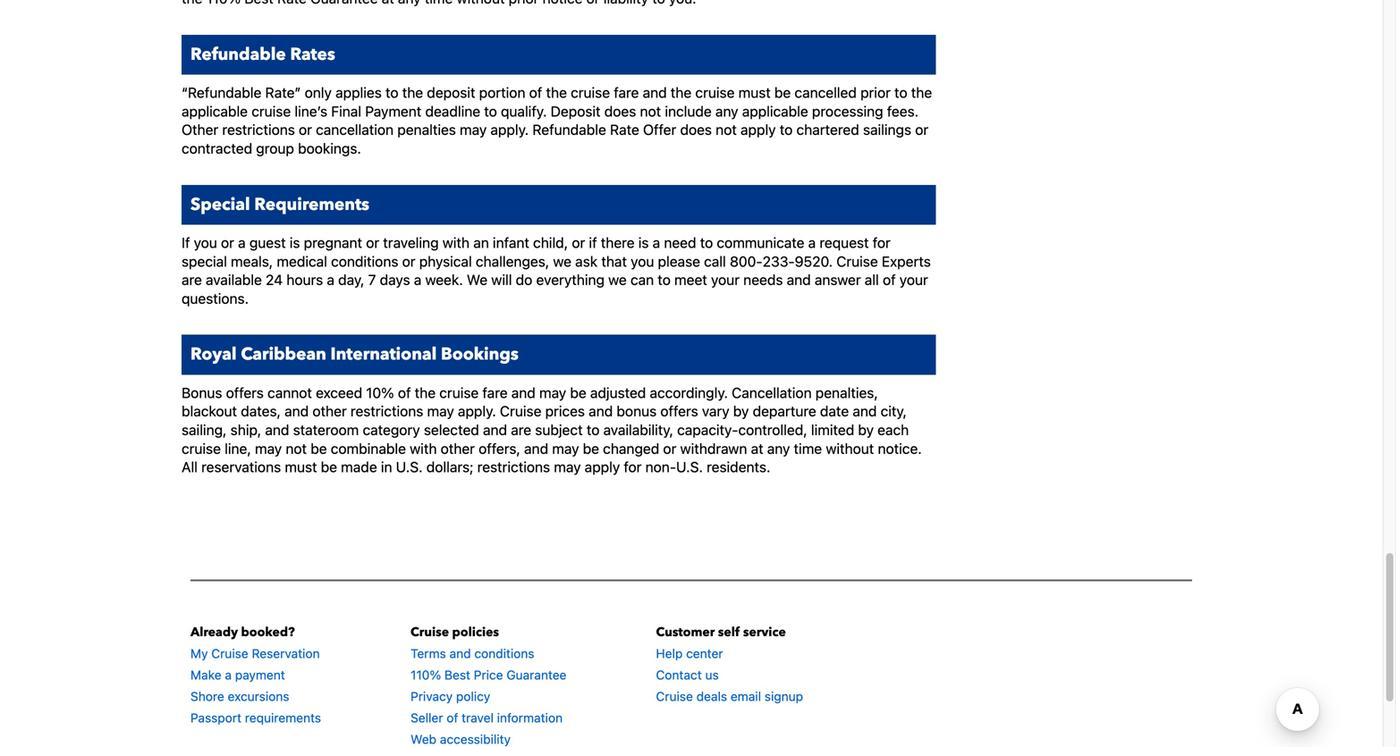 Task type: describe. For each thing, give the bounding box(es) containing it.
800-
[[730, 253, 763, 270]]

cancellation
[[732, 385, 812, 402]]

must inside "refundable rate" only applies to the deposit portion of the cruise fare and the cruise must be cancelled prior to the applicable cruise line's final payment deadline to qualify. deposit does not include any applicable processing fees. other restrictions or cancellation penalties may apply. refundable rate offer does not apply to chartered sailings or contracted group bookings.
[[738, 84, 771, 101]]

the inside bonus offers cannot exceed 10% of the cruise fare and may be adjusted accordingly. cancellation penalties, blackout dates, and other restrictions may apply. cruise prices and bonus offers vary by departure date and city, sailing, ship, and stateroom category selected and are subject to availability, capacity-controlled, limited by each cruise line, may not be combinable with other offers, and may be changed or withdrawn at any time without notice. all reservations must be made in u.s. dollars; restrictions may apply for non-u.s. residents.
[[415, 385, 436, 402]]

7
[[368, 272, 376, 289]]

price
[[474, 668, 503, 683]]

"refundable rate" only applies to the deposit portion of the cruise fare and the cruise must be cancelled prior to the applicable cruise line's final payment deadline to qualify. deposit does not include any applicable processing fees. other restrictions or cancellation penalties may apply. refundable rate offer does not apply to chartered sailings or contracted group bookings.
[[182, 84, 932, 157]]

if you or a guest is pregnant or traveling with an infant child, or if there is a need to communicate a request for special meals, medical conditions or physical challenges, we ask that you please call 800-233-9520. cruise experts are available 24 hours a day, 7 days a week. we will do everything we can to meet your needs and answer all of your questions.
[[182, 234, 931, 307]]

if
[[589, 234, 597, 251]]

selected
[[424, 422, 479, 439]]

contracted
[[182, 140, 252, 157]]

exceed
[[316, 385, 362, 402]]

include
[[665, 103, 712, 120]]

the up fees.
[[911, 84, 932, 101]]

shore excursions link
[[191, 690, 289, 704]]

us
[[705, 668, 719, 683]]

web
[[411, 732, 437, 747]]

the up include
[[671, 84, 692, 101]]

passport requirements link
[[191, 711, 321, 726]]

policies
[[452, 624, 499, 641]]

the up deposit
[[546, 84, 567, 101]]

notice.
[[878, 440, 922, 457]]

week.
[[425, 272, 463, 289]]

an
[[473, 234, 489, 251]]

if
[[182, 234, 190, 251]]

1 vertical spatial we
[[608, 272, 627, 289]]

and up offers,
[[483, 422, 507, 439]]

portion
[[479, 84, 526, 101]]

to up call
[[700, 234, 713, 251]]

a left need
[[653, 234, 660, 251]]

contact
[[656, 668, 702, 683]]

best
[[445, 668, 470, 683]]

excursions
[[228, 690, 289, 704]]

hours
[[286, 272, 323, 289]]

help
[[656, 647, 683, 661]]

ship,
[[230, 422, 261, 439]]

2 u.s. from the left
[[676, 459, 703, 476]]

rate"
[[265, 84, 301, 101]]

1 vertical spatial not
[[716, 121, 737, 138]]

customer
[[656, 624, 715, 641]]

may inside "refundable rate" only applies to the deposit portion of the cruise fare and the cruise must be cancelled prior to the applicable cruise line's final payment deadline to qualify. deposit does not include any applicable processing fees. other restrictions or cancellation penalties may apply. refundable rate offer does not apply to chartered sailings or contracted group bookings.
[[460, 121, 487, 138]]

1 vertical spatial restrictions
[[351, 403, 423, 420]]

reservation
[[252, 647, 320, 661]]

help center link
[[656, 647, 723, 661]]

and inside cruise policies terms and conditions 110% best price guarantee privacy policy seller of travel information web accessibility
[[450, 647, 471, 661]]

to left chartered
[[780, 121, 793, 138]]

communicate
[[717, 234, 805, 251]]

everything
[[536, 272, 605, 289]]

0 vertical spatial not
[[640, 103, 661, 120]]

blackout
[[182, 403, 237, 420]]

be down subject
[[583, 440, 599, 457]]

needs
[[743, 272, 783, 289]]

do
[[516, 272, 533, 289]]

be up prices at the bottom left of the page
[[570, 385, 587, 402]]

bonus
[[617, 403, 657, 420]]

or inside bonus offers cannot exceed 10% of the cruise fare and may be adjusted accordingly. cancellation penalties, blackout dates, and other restrictions may apply. cruise prices and bonus offers vary by departure date and city, sailing, ship, and stateroom category selected and are subject to availability, capacity-controlled, limited by each cruise line, may not be combinable with other offers, and may be changed or withdrawn at any time without notice. all reservations must be made in u.s. dollars; restrictions may apply for non-u.s. residents.
[[663, 440, 677, 457]]

cruise inside if you or a guest is pregnant or traveling with an infant child, or if there is a need to communicate a request for special meals, medical conditions or physical challenges, we ask that you please call 800-233-9520. cruise experts are available 24 hours a day, 7 days a week. we will do everything we can to meet your needs and answer all of your questions.
[[837, 253, 878, 270]]

and inside if you or a guest is pregnant or traveling with an infant child, or if there is a need to communicate a request for special meals, medical conditions or physical challenges, we ask that you please call 800-233-9520. cruise experts are available 24 hours a day, 7 days a week. we will do everything we can to meet your needs and answer all of your questions.
[[787, 272, 811, 289]]

apply inside "refundable rate" only applies to the deposit portion of the cruise fare and the cruise must be cancelled prior to the applicable cruise line's final payment deadline to qualify. deposit does not include any applicable processing fees. other restrictions or cancellation penalties may apply. refundable rate offer does not apply to chartered sailings or contracted group bookings.
[[741, 121, 776, 138]]

date
[[820, 403, 849, 420]]

all
[[865, 272, 879, 289]]

or down traveling
[[402, 253, 416, 270]]

qualify.
[[501, 103, 547, 120]]

guarantee
[[507, 668, 567, 683]]

controlled,
[[738, 422, 807, 439]]

cruise down rate" on the top left
[[252, 103, 291, 120]]

infant
[[493, 234, 529, 251]]

booked?
[[241, 624, 295, 641]]

subject
[[535, 422, 583, 439]]

and inside "refundable rate" only applies to the deposit portion of the cruise fare and the cruise must be cancelled prior to the applicable cruise line's final payment deadline to qualify. deposit does not include any applicable processing fees. other restrictions or cancellation penalties may apply. refundable rate offer does not apply to chartered sailings or contracted group bookings.
[[643, 84, 667, 101]]

cancelled
[[795, 84, 857, 101]]

line,
[[225, 440, 251, 457]]

processing
[[812, 103, 883, 120]]

"refundable
[[182, 84, 262, 101]]

that
[[601, 253, 627, 270]]

with inside bonus offers cannot exceed 10% of the cruise fare and may be adjusted accordingly. cancellation penalties, blackout dates, and other restrictions may apply. cruise prices and bonus offers vary by departure date and city, sailing, ship, and stateroom category selected and are subject to availability, capacity-controlled, limited by each cruise line, may not be combinable with other offers, and may be changed or withdrawn at any time without notice. all reservations must be made in u.s. dollars; restrictions may apply for non-u.s. residents.
[[410, 440, 437, 457]]

9520.
[[795, 253, 833, 270]]

requirements
[[254, 193, 369, 216]]

other
[[182, 121, 218, 138]]

meals,
[[231, 253, 273, 270]]

combinable
[[331, 440, 406, 457]]

rates
[[290, 43, 335, 66]]

prior
[[861, 84, 891, 101]]

be down stateroom
[[311, 440, 327, 457]]

1 u.s. from the left
[[396, 459, 423, 476]]

of inside "refundable rate" only applies to the deposit portion of the cruise fare and the cruise must be cancelled prior to the applicable cruise line's final payment deadline to qualify. deposit does not include any applicable processing fees. other restrictions or cancellation penalties may apply. refundable rate offer does not apply to chartered sailings or contracted group bookings.
[[529, 84, 542, 101]]

dates,
[[241, 403, 281, 420]]

1 vertical spatial by
[[858, 422, 874, 439]]

cannot
[[268, 385, 312, 402]]

233-
[[763, 253, 795, 270]]

make
[[191, 668, 221, 683]]

to down portion
[[484, 103, 497, 120]]

for inside bonus offers cannot exceed 10% of the cruise fare and may be adjusted accordingly. cancellation penalties, blackout dates, and other restrictions may apply. cruise prices and bonus offers vary by departure date and city, sailing, ship, and stateroom category selected and are subject to availability, capacity-controlled, limited by each cruise line, may not be combinable with other offers, and may be changed or withdrawn at any time without notice. all reservations must be made in u.s. dollars; restrictions may apply for non-u.s. residents.
[[624, 459, 642, 476]]

web accessibility link
[[411, 732, 511, 747]]

apply inside bonus offers cannot exceed 10% of the cruise fare and may be adjusted accordingly. cancellation penalties, blackout dates, and other restrictions may apply. cruise prices and bonus offers vary by departure date and city, sailing, ship, and stateroom category selected and are subject to availability, capacity-controlled, limited by each cruise line, may not be combinable with other offers, and may be changed or withdrawn at any time without notice. all reservations must be made in u.s. dollars; restrictions may apply for non-u.s. residents.
[[585, 459, 620, 476]]

10%
[[366, 385, 394, 402]]

only
[[305, 84, 332, 101]]

my
[[191, 647, 208, 661]]

stateroom
[[293, 422, 359, 439]]

please
[[658, 253, 700, 270]]

pregnant
[[304, 234, 362, 251]]

at
[[751, 440, 764, 457]]

challenges,
[[476, 253, 549, 270]]

privacy
[[411, 690, 453, 704]]

cruise up include
[[695, 84, 735, 101]]

apply. inside bonus offers cannot exceed 10% of the cruise fare and may be adjusted accordingly. cancellation penalties, blackout dates, and other restrictions may apply. cruise prices and bonus offers vary by departure date and city, sailing, ship, and stateroom category selected and are subject to availability, capacity-controlled, limited by each cruise line, may not be combinable with other offers, and may be changed or withdrawn at any time without notice. all reservations must be made in u.s. dollars; restrictions may apply for non-u.s. residents.
[[458, 403, 496, 420]]

to up fees.
[[895, 84, 908, 101]]

the up payment
[[402, 84, 423, 101]]

limited
[[811, 422, 854, 439]]

shore
[[191, 690, 224, 704]]

accordingly.
[[650, 385, 728, 402]]

seller of travel information link
[[411, 711, 563, 726]]

service
[[743, 624, 786, 641]]

110% best price guarantee link
[[411, 668, 567, 683]]

without
[[826, 440, 874, 457]]

child,
[[533, 234, 568, 251]]

and down subject
[[524, 440, 548, 457]]

final
[[331, 103, 361, 120]]

any inside "refundable rate" only applies to the deposit portion of the cruise fare and the cruise must be cancelled prior to the applicable cruise line's final payment deadline to qualify. deposit does not include any applicable processing fees. other restrictions or cancellation penalties may apply. refundable rate offer does not apply to chartered sailings or contracted group bookings.
[[716, 103, 738, 120]]

privacy policy link
[[411, 690, 490, 704]]

2 is from the left
[[638, 234, 649, 251]]

guest
[[249, 234, 286, 251]]

deadline
[[425, 103, 480, 120]]



Task type: vqa. For each thing, say whether or not it's contained in the screenshot.
MADE
yes



Task type: locate. For each thing, give the bounding box(es) containing it.
1 horizontal spatial is
[[638, 234, 649, 251]]

all
[[182, 459, 198, 476]]

1 vertical spatial does
[[680, 121, 712, 138]]

cruise inside customer self service help center contact us cruise deals email signup
[[656, 690, 693, 704]]

cruise inside cruise policies terms and conditions 110% best price guarantee privacy policy seller of travel information web accessibility
[[411, 624, 449, 641]]

refundable rates
[[191, 43, 335, 66]]

caribbean
[[241, 343, 326, 366]]

vary
[[702, 403, 730, 420]]

international
[[331, 343, 437, 366]]

offers up "dates,"
[[226, 385, 264, 402]]

cruise up subject
[[500, 403, 542, 420]]

of right all
[[883, 272, 896, 289]]

information
[[497, 711, 563, 726]]

line's
[[295, 103, 327, 120]]

rate
[[610, 121, 639, 138]]

0 horizontal spatial other
[[313, 403, 347, 420]]

bookings.
[[298, 140, 361, 157]]

time
[[794, 440, 822, 457]]

prices
[[545, 403, 585, 420]]

and down 9520.
[[787, 272, 811, 289]]

are up offers,
[[511, 422, 531, 439]]

of down privacy policy link
[[447, 711, 458, 726]]

self
[[718, 624, 740, 641]]

apply.
[[491, 121, 529, 138], [458, 403, 496, 420]]

to up payment
[[386, 84, 399, 101]]

meet
[[674, 272, 707, 289]]

for inside if you or a guest is pregnant or traveling with an infant child, or if there is a need to communicate a request for special meals, medical conditions or physical challenges, we ask that you please call 800-233-9520. cruise experts are available 24 hours a day, 7 days a week. we will do everything we can to meet your needs and answer all of your questions.
[[873, 234, 891, 251]]

city,
[[881, 403, 907, 420]]

traveling
[[383, 234, 439, 251]]

0 horizontal spatial you
[[194, 234, 217, 251]]

residents.
[[707, 459, 771, 476]]

royal caribbean international bookings
[[191, 343, 519, 366]]

any down controlled,
[[767, 440, 790, 457]]

u.s.
[[396, 459, 423, 476], [676, 459, 703, 476]]

dollars;
[[426, 459, 474, 476]]

1 horizontal spatial by
[[858, 422, 874, 439]]

other up stateroom
[[313, 403, 347, 420]]

other down selected
[[441, 440, 475, 457]]

fare inside "refundable rate" only applies to the deposit portion of the cruise fare and the cruise must be cancelled prior to the applicable cruise line's final payment deadline to qualify. deposit does not include any applicable processing fees. other restrictions or cancellation penalties may apply. refundable rate offer does not apply to chartered sailings or contracted group bookings.
[[614, 84, 639, 101]]

signup
[[765, 690, 803, 704]]

restrictions down offers,
[[477, 459, 550, 476]]

1 your from the left
[[711, 272, 740, 289]]

1 horizontal spatial fare
[[614, 84, 639, 101]]

1 vertical spatial refundable
[[533, 121, 606, 138]]

conditions inside cruise policies terms and conditions 110% best price guarantee privacy policy seller of travel information web accessibility
[[474, 647, 534, 661]]

and up best
[[450, 647, 471, 661]]

1 vertical spatial apply.
[[458, 403, 496, 420]]

request
[[820, 234, 869, 251]]

by right vary
[[733, 403, 749, 420]]

1 vertical spatial with
[[410, 440, 437, 457]]

1 vertical spatial conditions
[[474, 647, 534, 661]]

must inside bonus offers cannot exceed 10% of the cruise fare and may be adjusted accordingly. cancellation penalties, blackout dates, and other restrictions may apply. cruise prices and bonus offers vary by departure date and city, sailing, ship, and stateroom category selected and are subject to availability, capacity-controlled, limited by each cruise line, may not be combinable with other offers, and may be changed or withdrawn at any time without notice. all reservations must be made in u.s. dollars; restrictions may apply for non-u.s. residents.
[[285, 459, 317, 476]]

medical
[[277, 253, 327, 270]]

1 horizontal spatial your
[[900, 272, 928, 289]]

is
[[290, 234, 300, 251], [638, 234, 649, 251]]

group
[[256, 140, 294, 157]]

apply. up selected
[[458, 403, 496, 420]]

1 horizontal spatial conditions
[[474, 647, 534, 661]]

2 applicable from the left
[[742, 103, 808, 120]]

availability,
[[603, 422, 673, 439]]

of up qualify.
[[529, 84, 542, 101]]

2 vertical spatial not
[[286, 440, 307, 457]]

terms and conditions link
[[411, 647, 534, 661]]

for down 'changed'
[[624, 459, 642, 476]]

a left day, on the top of the page
[[327, 272, 334, 289]]

restrictions inside "refundable rate" only applies to the deposit portion of the cruise fare and the cruise must be cancelled prior to the applicable cruise line's final payment deadline to qualify. deposit does not include any applicable processing fees. other restrictions or cancellation penalties may apply. refundable rate offer does not apply to chartered sailings or contracted group bookings.
[[222, 121, 295, 138]]

of
[[529, 84, 542, 101], [883, 272, 896, 289], [398, 385, 411, 402], [447, 711, 458, 726]]

0 horizontal spatial restrictions
[[222, 121, 295, 138]]

u.s. down withdrawn
[[676, 459, 703, 476]]

the right 10% at the bottom left
[[415, 385, 436, 402]]

ask
[[575, 253, 598, 270]]

0 vertical spatial we
[[553, 253, 572, 270]]

any inside bonus offers cannot exceed 10% of the cruise fare and may be adjusted accordingly. cancellation penalties, blackout dates, and other restrictions may apply. cruise prices and bonus offers vary by departure date and city, sailing, ship, and stateroom category selected and are subject to availability, capacity-controlled, limited by each cruise line, may not be combinable with other offers, and may be changed or withdrawn at any time without notice. all reservations must be made in u.s. dollars; restrictions may apply for non-u.s. residents.
[[767, 440, 790, 457]]

we
[[467, 272, 488, 289]]

apply down 'changed'
[[585, 459, 620, 476]]

or up special
[[221, 234, 234, 251]]

1 vertical spatial for
[[624, 459, 642, 476]]

0 vertical spatial are
[[182, 272, 202, 289]]

terms
[[411, 647, 446, 661]]

deposit
[[551, 103, 601, 120]]

1 horizontal spatial not
[[640, 103, 661, 120]]

0 horizontal spatial are
[[182, 272, 202, 289]]

0 vertical spatial refundable
[[191, 43, 286, 66]]

non-
[[646, 459, 676, 476]]

1 horizontal spatial must
[[738, 84, 771, 101]]

not inside bonus offers cannot exceed 10% of the cruise fare and may be adjusted accordingly. cancellation penalties, blackout dates, and other restrictions may apply. cruise prices and bonus offers vary by departure date and city, sailing, ship, and stateroom category selected and are subject to availability, capacity-controlled, limited by each cruise line, may not be combinable with other offers, and may be changed or withdrawn at any time without notice. all reservations must be made in u.s. dollars; restrictions may apply for non-u.s. residents.
[[286, 440, 307, 457]]

you up special
[[194, 234, 217, 251]]

cruise up terms
[[411, 624, 449, 641]]

not right offer
[[716, 121, 737, 138]]

0 vertical spatial apply.
[[491, 121, 529, 138]]

offer
[[643, 121, 676, 138]]

will
[[491, 272, 512, 289]]

withdrawn
[[680, 440, 747, 457]]

1 applicable from the left
[[182, 103, 248, 120]]

cruise down request
[[837, 253, 878, 270]]

cruise up make a payment link
[[211, 647, 248, 661]]

0 horizontal spatial u.s.
[[396, 459, 423, 476]]

accessibility
[[440, 732, 511, 747]]

a right days
[[414, 272, 422, 289]]

of inside bonus offers cannot exceed 10% of the cruise fare and may be adjusted accordingly. cancellation penalties, blackout dates, and other restrictions may apply. cruise prices and bonus offers vary by departure date and city, sailing, ship, and stateroom category selected and are subject to availability, capacity-controlled, limited by each cruise line, may not be combinable with other offers, and may be changed or withdrawn at any time without notice. all reservations must be made in u.s. dollars; restrictions may apply for non-u.s. residents.
[[398, 385, 411, 402]]

bookings
[[441, 343, 519, 366]]

1 vertical spatial apply
[[585, 459, 620, 476]]

does up "rate"
[[604, 103, 636, 120]]

1 horizontal spatial you
[[631, 253, 654, 270]]

0 vertical spatial fare
[[614, 84, 639, 101]]

made
[[341, 459, 377, 476]]

1 horizontal spatial u.s.
[[676, 459, 703, 476]]

conditions
[[331, 253, 398, 270], [474, 647, 534, 661]]

refundable up "refundable
[[191, 43, 286, 66]]

is up medical
[[290, 234, 300, 251]]

a up meals,
[[238, 234, 246, 251]]

2 your from the left
[[900, 272, 928, 289]]

u.s. right in
[[396, 459, 423, 476]]

1 horizontal spatial restrictions
[[351, 403, 423, 420]]

for
[[873, 234, 891, 251], [624, 459, 642, 476]]

to right can
[[658, 272, 671, 289]]

0 horizontal spatial for
[[624, 459, 642, 476]]

we down "that"
[[608, 272, 627, 289]]

cruise
[[571, 84, 610, 101], [695, 84, 735, 101], [252, 103, 291, 120], [439, 385, 479, 402], [182, 440, 221, 457]]

0 horizontal spatial refundable
[[191, 43, 286, 66]]

1 vertical spatial offers
[[660, 403, 698, 420]]

of inside if you or a guest is pregnant or traveling with an infant child, or if there is a need to communicate a request for special meals, medical conditions or physical challenges, we ask that you please call 800-233-9520. cruise experts are available 24 hours a day, 7 days a week. we will do everything we can to meet your needs and answer all of your questions.
[[883, 272, 896, 289]]

0 vertical spatial any
[[716, 103, 738, 120]]

0 horizontal spatial by
[[733, 403, 749, 420]]

or up 7
[[366, 234, 379, 251]]

not down stateroom
[[286, 440, 307, 457]]

0 vertical spatial other
[[313, 403, 347, 420]]

0 vertical spatial restrictions
[[222, 121, 295, 138]]

conditions up 7
[[331, 253, 398, 270]]

refundable down deposit
[[533, 121, 606, 138]]

my cruise reservation link
[[191, 647, 320, 661]]

cruise inside bonus offers cannot exceed 10% of the cruise fare and may be adjusted accordingly. cancellation penalties, blackout dates, and other restrictions may apply. cruise prices and bonus offers vary by departure date and city, sailing, ship, and stateroom category selected and are subject to availability, capacity-controlled, limited by each cruise line, may not be combinable with other offers, and may be changed or withdrawn at any time without notice. all reservations must be made in u.s. dollars; restrictions may apply for non-u.s. residents.
[[500, 403, 542, 420]]

0 vertical spatial apply
[[741, 121, 776, 138]]

and down adjusted
[[589, 403, 613, 420]]

0 horizontal spatial offers
[[226, 385, 264, 402]]

any right include
[[716, 103, 738, 120]]

cruise up selected
[[439, 385, 479, 402]]

0 vertical spatial with
[[443, 234, 470, 251]]

apply left chartered
[[741, 121, 776, 138]]

applicable
[[182, 103, 248, 120], [742, 103, 808, 120]]

1 horizontal spatial refundable
[[533, 121, 606, 138]]

0 horizontal spatial any
[[716, 103, 738, 120]]

1 vertical spatial are
[[511, 422, 531, 439]]

1 horizontal spatial apply
[[741, 121, 776, 138]]

for up experts
[[873, 234, 891, 251]]

not up offer
[[640, 103, 661, 120]]

1 vertical spatial must
[[285, 459, 317, 476]]

payment
[[235, 668, 285, 683]]

be left "cancelled"
[[775, 84, 791, 101]]

or down line's
[[299, 121, 312, 138]]

sailings
[[863, 121, 912, 138]]

cancellation
[[316, 121, 394, 138]]

0 vertical spatial you
[[194, 234, 217, 251]]

with up physical
[[443, 234, 470, 251]]

1 horizontal spatial any
[[767, 440, 790, 457]]

passport
[[191, 711, 242, 726]]

and down "dates,"
[[265, 422, 289, 439]]

restrictions up category
[[351, 403, 423, 420]]

1 vertical spatial fare
[[483, 385, 508, 402]]

fare up "rate"
[[614, 84, 639, 101]]

be inside "refundable rate" only applies to the deposit portion of the cruise fare and the cruise must be cancelled prior to the applicable cruise line's final payment deadline to qualify. deposit does not include any applicable processing fees. other restrictions or cancellation penalties may apply. refundable rate offer does not apply to chartered sailings or contracted group bookings.
[[775, 84, 791, 101]]

or left if
[[572, 234, 585, 251]]

we up everything
[[553, 253, 572, 270]]

110%
[[411, 668, 441, 683]]

0 horizontal spatial must
[[285, 459, 317, 476]]

0 vertical spatial must
[[738, 84, 771, 101]]

offers down accordingly.
[[660, 403, 698, 420]]

1 horizontal spatial does
[[680, 121, 712, 138]]

0 horizontal spatial does
[[604, 103, 636, 120]]

are inside bonus offers cannot exceed 10% of the cruise fare and may be adjusted accordingly. cancellation penalties, blackout dates, and other restrictions may apply. cruise prices and bonus offers vary by departure date and city, sailing, ship, and stateroom category selected and are subject to availability, capacity-controlled, limited by each cruise line, may not be combinable with other offers, and may be changed or withdrawn at any time without notice. all reservations must be made in u.s. dollars; restrictions may apply for non-u.s. residents.
[[511, 422, 531, 439]]

refundable inside "refundable rate" only applies to the deposit portion of the cruise fare and the cruise must be cancelled prior to the applicable cruise line's final payment deadline to qualify. deposit does not include any applicable processing fees. other restrictions or cancellation penalties may apply. refundable rate offer does not apply to chartered sailings or contracted group bookings.
[[533, 121, 606, 138]]

be left made
[[321, 459, 337, 476]]

1 horizontal spatial other
[[441, 440, 475, 457]]

0 horizontal spatial applicable
[[182, 103, 248, 120]]

already
[[191, 624, 238, 641]]

and up offer
[[643, 84, 667, 101]]

restrictions up group
[[222, 121, 295, 138]]

are inside if you or a guest is pregnant or traveling with an infant child, or if there is a need to communicate a request for special meals, medical conditions or physical challenges, we ask that you please call 800-233-9520. cruise experts are available 24 hours a day, 7 days a week. we will do everything we can to meet your needs and answer all of your questions.
[[182, 272, 202, 289]]

0 vertical spatial does
[[604, 103, 636, 120]]

a up 9520.
[[808, 234, 816, 251]]

fare inside bonus offers cannot exceed 10% of the cruise fare and may be adjusted accordingly. cancellation penalties, blackout dates, and other restrictions may apply. cruise prices and bonus offers vary by departure date and city, sailing, ship, and stateroom category selected and are subject to availability, capacity-controlled, limited by each cruise line, may not be combinable with other offers, and may be changed or withdrawn at any time without notice. all reservations must be made in u.s. dollars; restrictions may apply for non-u.s. residents.
[[483, 385, 508, 402]]

2 horizontal spatial restrictions
[[477, 459, 550, 476]]

your
[[711, 272, 740, 289], [900, 272, 928, 289]]

0 horizontal spatial conditions
[[331, 253, 398, 270]]

or up non-
[[663, 440, 677, 457]]

cruise up deposit
[[571, 84, 610, 101]]

conditions inside if you or a guest is pregnant or traveling with an infant child, or if there is a need to communicate a request for special meals, medical conditions or physical challenges, we ask that you please call 800-233-9520. cruise experts are available 24 hours a day, 7 days a week. we will do everything we can to meet your needs and answer all of your questions.
[[331, 253, 398, 270]]

seller
[[411, 711, 443, 726]]

there
[[601, 234, 635, 251]]

fare down bookings
[[483, 385, 508, 402]]

experts
[[882, 253, 931, 270]]

questions.
[[182, 290, 249, 307]]

0 vertical spatial offers
[[226, 385, 264, 402]]

0 horizontal spatial is
[[290, 234, 300, 251]]

1 horizontal spatial we
[[608, 272, 627, 289]]

cruise policies terms and conditions 110% best price guarantee privacy policy seller of travel information web accessibility
[[411, 624, 567, 747]]

1 horizontal spatial offers
[[660, 403, 698, 420]]

and up subject
[[511, 385, 536, 402]]

a right make
[[225, 668, 232, 683]]

physical
[[419, 253, 472, 270]]

2 horizontal spatial not
[[716, 121, 737, 138]]

applicable down "refundable
[[182, 103, 248, 120]]

can
[[631, 272, 654, 289]]

of right 10% at the bottom left
[[398, 385, 411, 402]]

does down include
[[680, 121, 712, 138]]

to right subject
[[587, 422, 600, 439]]

1 vertical spatial other
[[441, 440, 475, 457]]

applies
[[336, 84, 382, 101]]

0 vertical spatial by
[[733, 403, 749, 420]]

with up dollars;
[[410, 440, 437, 457]]

to inside bonus offers cannot exceed 10% of the cruise fare and may be adjusted accordingly. cancellation penalties, blackout dates, and other restrictions may apply. cruise prices and bonus offers vary by departure date and city, sailing, ship, and stateroom category selected and are subject to availability, capacity-controlled, limited by each cruise line, may not be combinable with other offers, and may be changed or withdrawn at any time without notice. all reservations must be made in u.s. dollars; restrictions may apply for non-u.s. residents.
[[587, 422, 600, 439]]

0 vertical spatial for
[[873, 234, 891, 251]]

apply. inside "refundable rate" only applies to the deposit portion of the cruise fare and the cruise must be cancelled prior to the applicable cruise line's final payment deadline to qualify. deposit does not include any applicable processing fees. other restrictions or cancellation penalties may apply. refundable rate offer does not apply to chartered sailings or contracted group bookings.
[[491, 121, 529, 138]]

your down experts
[[900, 272, 928, 289]]

you up can
[[631, 253, 654, 270]]

conditions up 110% best price guarantee link
[[474, 647, 534, 661]]

deposit
[[427, 84, 475, 101]]

requirements
[[245, 711, 321, 726]]

must down stateroom
[[285, 459, 317, 476]]

we
[[553, 253, 572, 270], [608, 272, 627, 289]]

by up the "without"
[[858, 422, 874, 439]]

1 horizontal spatial with
[[443, 234, 470, 251]]

1 horizontal spatial for
[[873, 234, 891, 251]]

24
[[266, 272, 283, 289]]

cruise inside the 'already booked? my cruise reservation make a payment shore excursions passport requirements'
[[211, 647, 248, 661]]

cruise
[[837, 253, 878, 270], [500, 403, 542, 420], [411, 624, 449, 641], [211, 647, 248, 661], [656, 690, 693, 704]]

changed
[[603, 440, 659, 457]]

0 horizontal spatial apply
[[585, 459, 620, 476]]

are down special
[[182, 272, 202, 289]]

0 horizontal spatial we
[[553, 253, 572, 270]]

of inside cruise policies terms and conditions 110% best price guarantee privacy policy seller of travel information web accessibility
[[447, 711, 458, 726]]

0 horizontal spatial not
[[286, 440, 307, 457]]

may
[[460, 121, 487, 138], [539, 385, 566, 402], [427, 403, 454, 420], [255, 440, 282, 457], [552, 440, 579, 457], [554, 459, 581, 476]]

a inside the 'already booked? my cruise reservation make a payment shore excursions passport requirements'
[[225, 668, 232, 683]]

must left "cancelled"
[[738, 84, 771, 101]]

1 is from the left
[[290, 234, 300, 251]]

0 horizontal spatial with
[[410, 440, 437, 457]]

applicable down "cancelled"
[[742, 103, 808, 120]]

1 vertical spatial you
[[631, 253, 654, 270]]

cruise down sailing,
[[182, 440, 221, 457]]

1 horizontal spatial are
[[511, 422, 531, 439]]

with inside if you or a guest is pregnant or traveling with an infant child, or if there is a need to communicate a request for special meals, medical conditions or physical challenges, we ask that you please call 800-233-9520. cruise experts are available 24 hours a day, 7 days a week. we will do everything we can to meet your needs and answer all of your questions.
[[443, 234, 470, 251]]

0 horizontal spatial fare
[[483, 385, 508, 402]]

1 vertical spatial any
[[767, 440, 790, 457]]

to
[[386, 84, 399, 101], [895, 84, 908, 101], [484, 103, 497, 120], [780, 121, 793, 138], [700, 234, 713, 251], [658, 272, 671, 289], [587, 422, 600, 439]]

2 vertical spatial restrictions
[[477, 459, 550, 476]]

and down cannot
[[285, 403, 309, 420]]

and down penalties, at the bottom right of page
[[853, 403, 877, 420]]

your down call
[[711, 272, 740, 289]]

cruise down contact
[[656, 690, 693, 704]]

0 horizontal spatial your
[[711, 272, 740, 289]]

0 vertical spatial conditions
[[331, 253, 398, 270]]

1 horizontal spatial applicable
[[742, 103, 808, 120]]

apply. down qualify.
[[491, 121, 529, 138]]

or down fees.
[[915, 121, 929, 138]]

adjusted
[[590, 385, 646, 402]]

is right there at the top left of the page
[[638, 234, 649, 251]]



